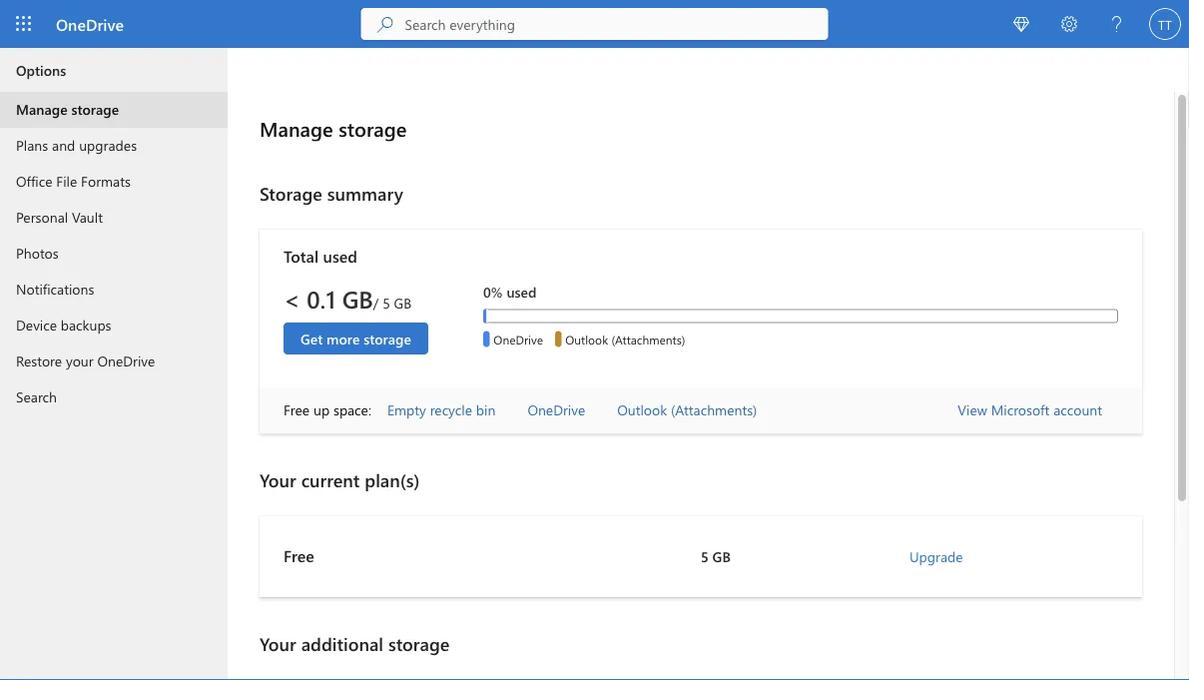 Task type: vqa. For each thing, say whether or not it's contained in the screenshot.
manage storage
yes



Task type: describe. For each thing, give the bounding box(es) containing it.
total used
[[284, 245, 358, 267]]

bin
[[476, 401, 496, 419]]

tt image
[[1150, 8, 1182, 40]]

space:
[[334, 401, 372, 419]]

Search box. Suggestions appear as you type. search field
[[405, 8, 829, 40]]

office file formats link
[[0, 164, 228, 200]]

and
[[52, 135, 75, 154]]

onedrive inside menu
[[97, 351, 155, 370]]

options; use the up and down keys to move through different sub links; hit enter to navigate to a sub link. group
[[0, 48, 228, 416]]

restore
[[16, 351, 62, 370]]

storage up summary
[[339, 115, 407, 141]]

personal vault link
[[0, 200, 228, 236]]

outlook (attachments) link
[[602, 401, 774, 419]]

onedrive banner
[[0, 0, 1190, 50]]

upgrades
[[79, 135, 137, 154]]

office
[[16, 171, 52, 190]]

recycle
[[430, 401, 473, 419]]

onedrive down 0% used
[[494, 331, 543, 347]]

upgrade
[[910, 547, 964, 566]]

additional
[[301, 632, 384, 656]]

1 horizontal spatial onedrive link
[[512, 401, 602, 419]]

onedrive link inside banner
[[56, 0, 124, 48]]

your additional storage
[[260, 632, 450, 656]]

get more storage
[[301, 329, 412, 348]]

free up space: list
[[372, 401, 774, 420]]

 button
[[998, 0, 1046, 50]]


[[1014, 16, 1030, 32]]

search link
[[0, 380, 228, 416]]

manage inside menu
[[16, 99, 68, 118]]

/
[[374, 293, 379, 312]]

get
[[301, 329, 323, 348]]

photos link
[[0, 236, 228, 272]]

office file formats
[[16, 171, 131, 190]]

< 0.1 gb / 5 gb
[[284, 283, 412, 315]]

device backups link
[[0, 308, 228, 344]]

free for free up space:
[[284, 401, 310, 419]]

options
[[16, 60, 66, 79]]

1 vertical spatial 5
[[701, 547, 709, 566]]

storage right additional
[[389, 632, 450, 656]]

account
[[1054, 401, 1103, 419]]

<
[[284, 283, 300, 315]]

free up space:
[[284, 401, 372, 419]]

manage storage inside menu
[[16, 99, 119, 118]]

0 horizontal spatial outlook
[[566, 331, 609, 347]]

plans
[[16, 135, 48, 154]]

onedrive progress bar
[[484, 309, 489, 323]]

restore your onedrive
[[16, 351, 155, 370]]

personal
[[16, 207, 68, 226]]

device
[[16, 315, 57, 334]]

storage inside menu
[[71, 99, 119, 118]]

none search field inside onedrive banner
[[361, 8, 829, 40]]

0 vertical spatial (attachments)
[[612, 331, 686, 347]]

microsoft
[[992, 401, 1050, 419]]

used for 0% used
[[507, 283, 537, 301]]

total
[[284, 245, 319, 267]]

empty recycle bin
[[388, 401, 496, 419]]

0.1
[[307, 283, 336, 315]]



Task type: locate. For each thing, give the bounding box(es) containing it.
5 inside < 0.1 gb / 5 gb
[[383, 293, 390, 312]]

used for total used
[[323, 245, 358, 267]]

device backups
[[16, 315, 111, 334]]

1 vertical spatial used
[[507, 283, 537, 301]]

onedrive right bin
[[528, 401, 586, 419]]

0 horizontal spatial manage
[[16, 99, 68, 118]]

(attachments)
[[612, 331, 686, 347], [671, 401, 758, 419]]

outlook (attachments)
[[566, 331, 686, 347], [618, 401, 758, 419]]

your current plan(s)
[[260, 468, 420, 492]]

your
[[66, 351, 94, 370]]

your
[[260, 468, 296, 492], [260, 632, 296, 656]]

onedrive up options
[[56, 13, 124, 34]]

storage summary
[[260, 181, 404, 205]]

onedrive link right bin
[[512, 401, 602, 419]]

(attachments) inside the free up space: list
[[671, 401, 758, 419]]

1 horizontal spatial 5
[[701, 547, 709, 566]]

1 free from the top
[[284, 401, 310, 419]]

empty recycle bin button
[[372, 401, 512, 420]]

formats
[[81, 171, 131, 190]]

manage up storage
[[260, 115, 333, 141]]

navigation containing options
[[0, 48, 228, 680]]

1 vertical spatial (attachments)
[[671, 401, 758, 419]]

onedrive inside the free up space: list
[[528, 401, 586, 419]]

0 horizontal spatial used
[[323, 245, 358, 267]]

0 vertical spatial 5
[[383, 293, 390, 312]]

gb
[[342, 283, 374, 315], [394, 293, 412, 312], [713, 547, 731, 566]]

0 vertical spatial onedrive link
[[56, 0, 124, 48]]

1 vertical spatial free
[[284, 545, 315, 566]]

your for your current plan(s)
[[260, 468, 296, 492]]

0%
[[484, 283, 503, 301]]

view
[[958, 401, 988, 419]]

1 horizontal spatial gb
[[394, 293, 412, 312]]

onedrive link up options
[[56, 0, 124, 48]]

used right the '0%'
[[507, 283, 537, 301]]

onedrive inside banner
[[56, 13, 124, 34]]

section
[[228, 48, 1190, 92]]

storage inside button
[[364, 329, 412, 348]]

free down current
[[284, 545, 315, 566]]

0% used
[[484, 283, 537, 301]]

plans and upgrades
[[16, 135, 137, 154]]

up
[[314, 401, 330, 419]]

free for free
[[284, 545, 315, 566]]

1 your from the top
[[260, 468, 296, 492]]

0 vertical spatial used
[[323, 245, 358, 267]]

5 gb
[[701, 547, 731, 566]]

backups
[[61, 315, 111, 334]]

0 horizontal spatial manage storage
[[16, 99, 119, 118]]

used right total
[[323, 245, 358, 267]]

summary
[[328, 181, 404, 205]]

manage storage link
[[0, 92, 228, 128]]

menu
[[0, 92, 228, 416]]

manage storage
[[16, 99, 119, 118], [260, 115, 407, 141]]

1 horizontal spatial outlook
[[618, 401, 668, 419]]

search
[[16, 387, 57, 406]]

gb inside < 0.1 gb / 5 gb
[[394, 293, 412, 312]]

manage up plans
[[16, 99, 68, 118]]

1 vertical spatial outlook (attachments)
[[618, 401, 758, 419]]

5
[[383, 293, 390, 312], [701, 547, 709, 566]]

0 horizontal spatial gb
[[342, 283, 374, 315]]

file
[[56, 171, 77, 190]]

plans and upgrades link
[[0, 128, 228, 164]]

storage up upgrades at the left of page
[[71, 99, 119, 118]]

storage
[[71, 99, 119, 118], [339, 115, 407, 141], [364, 329, 412, 348], [389, 632, 450, 656]]

0 vertical spatial free
[[284, 401, 310, 419]]

view microsoft account link
[[943, 401, 1119, 420]]

vault
[[72, 207, 103, 226]]

onedrive
[[56, 13, 124, 34], [494, 331, 543, 347], [97, 351, 155, 370], [528, 401, 586, 419]]

onedrive link
[[56, 0, 124, 48], [512, 401, 602, 419]]

used
[[323, 245, 358, 267], [507, 283, 537, 301]]

your left current
[[260, 468, 296, 492]]

1 vertical spatial outlook
[[618, 401, 668, 419]]

notifications link
[[0, 272, 228, 308]]

plan(s)
[[365, 468, 420, 492]]

0 vertical spatial your
[[260, 468, 296, 492]]

restore your onedrive link
[[0, 344, 228, 380]]

0 vertical spatial outlook
[[566, 331, 609, 347]]

empty
[[388, 401, 426, 419]]

free
[[284, 401, 310, 419], [284, 545, 315, 566]]

None search field
[[361, 8, 829, 40]]

manage storage up and
[[16, 99, 119, 118]]

0 vertical spatial outlook (attachments)
[[566, 331, 686, 347]]

manage
[[16, 99, 68, 118], [260, 115, 333, 141]]

menu containing manage storage
[[0, 92, 228, 416]]

2 your from the top
[[260, 632, 296, 656]]

1 vertical spatial onedrive link
[[512, 401, 602, 419]]

1 horizontal spatial used
[[507, 283, 537, 301]]

current
[[301, 468, 360, 492]]

onedrive down device backups link
[[97, 351, 155, 370]]

upgrade link
[[910, 547, 964, 566]]

personal vault
[[16, 207, 103, 226]]

2 horizontal spatial gb
[[713, 547, 731, 566]]

manage storage up storage summary
[[260, 115, 407, 141]]

storage
[[260, 181, 323, 205]]

your for your additional storage
[[260, 632, 296, 656]]

outlook (attachments) inside the free up space: list
[[618, 401, 758, 419]]

storage down /
[[364, 329, 412, 348]]

navigation
[[0, 48, 228, 680]]

get more storage button
[[284, 323, 429, 355]]

0 horizontal spatial onedrive link
[[56, 0, 124, 48]]

2 free from the top
[[284, 545, 315, 566]]

view microsoft account
[[958, 401, 1103, 419]]

free left the up in the bottom of the page
[[284, 401, 310, 419]]

1 vertical spatial your
[[260, 632, 296, 656]]

photos
[[16, 243, 59, 262]]

more
[[327, 329, 360, 348]]

0 horizontal spatial 5
[[383, 293, 390, 312]]

outlook
[[566, 331, 609, 347], [618, 401, 668, 419]]

notifications
[[16, 279, 94, 298]]

your left additional
[[260, 632, 296, 656]]

1 horizontal spatial manage
[[260, 115, 333, 141]]

1 horizontal spatial manage storage
[[260, 115, 407, 141]]

outlook inside the free up space: list
[[618, 401, 668, 419]]



